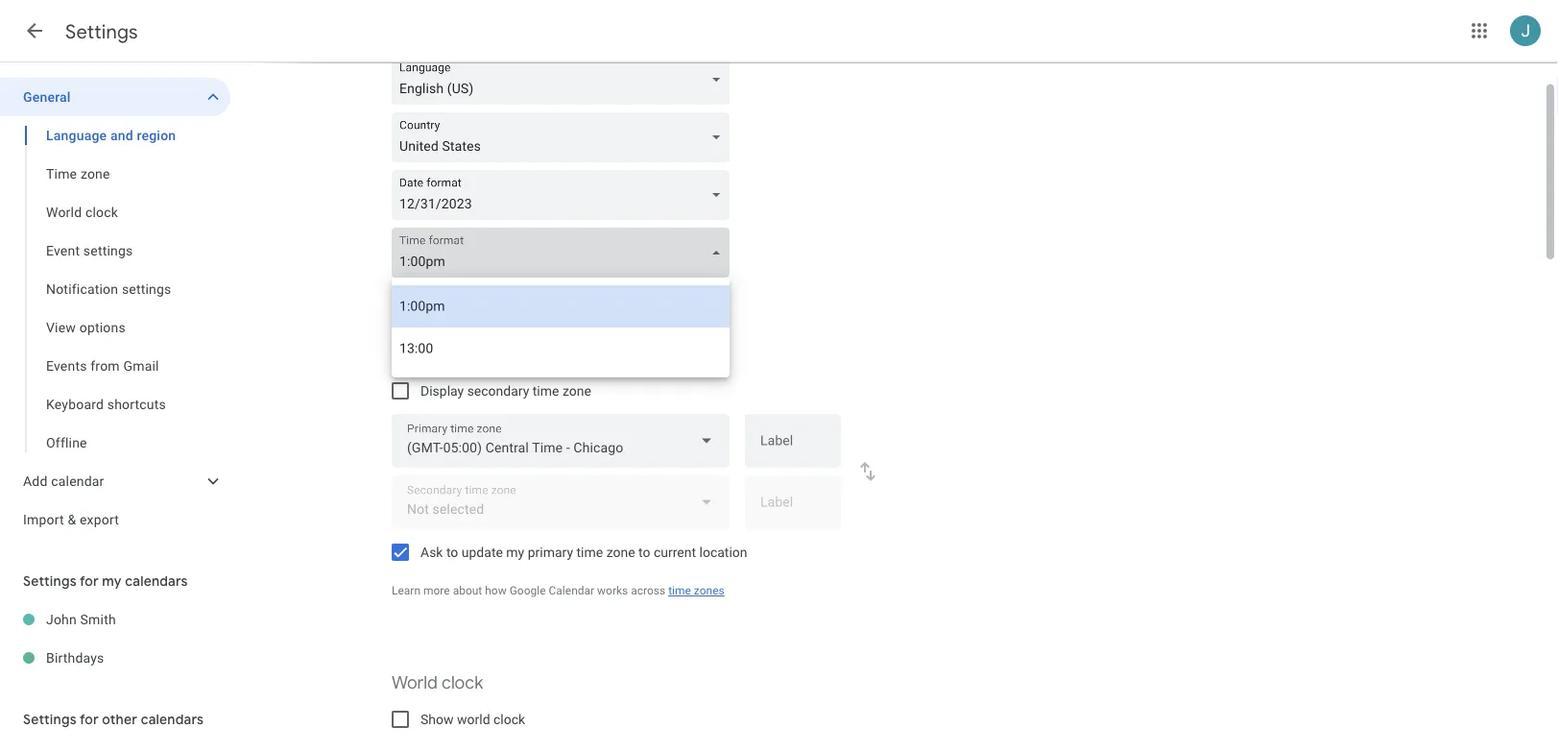 Task type: vqa. For each thing, say whether or not it's contained in the screenshot.
bottommost the moon
no



Task type: describe. For each thing, give the bounding box(es) containing it.
primary
[[528, 544, 574, 560]]

calendars for settings for my calendars
[[125, 572, 188, 590]]

go back image
[[23, 19, 46, 42]]

13:00 option
[[392, 328, 730, 370]]

from
[[91, 358, 120, 374]]

john
[[46, 611, 77, 627]]

1 horizontal spatial time zone
[[392, 343, 471, 365]]

zone up 'works'
[[607, 544, 636, 560]]

zone down 13:00 "option"
[[563, 383, 592, 399]]

import
[[23, 511, 64, 527]]

time zone inside group
[[46, 166, 110, 182]]

display secondary time zone
[[421, 383, 592, 399]]

world
[[457, 711, 490, 727]]

john smith
[[46, 611, 116, 627]]

language and region
[[46, 127, 176, 143]]

1 horizontal spatial time
[[577, 544, 603, 560]]

shortcuts
[[107, 396, 166, 412]]

0 vertical spatial time
[[46, 166, 77, 182]]

birthdays
[[46, 650, 104, 666]]

add
[[23, 473, 48, 489]]

1 horizontal spatial world
[[392, 672, 438, 694]]

notification
[[46, 281, 118, 297]]

settings for other calendars
[[23, 711, 204, 728]]

settings heading
[[65, 19, 138, 44]]

current
[[654, 544, 696, 560]]

about
[[453, 584, 482, 597]]

0 horizontal spatial time
[[533, 383, 559, 399]]

zones
[[694, 584, 725, 597]]

general
[[23, 89, 71, 105]]

across
[[631, 584, 666, 597]]

display
[[421, 383, 464, 399]]

zone up display
[[434, 343, 471, 365]]

tree containing general
[[0, 78, 231, 539]]

john smith tree item
[[0, 600, 231, 639]]

google
[[510, 584, 546, 597]]

settings for settings for my calendars
[[23, 572, 77, 590]]

secondary
[[467, 383, 530, 399]]

group containing language and region
[[0, 116, 231, 462]]

event
[[46, 243, 80, 258]]

settings for my calendars tree
[[0, 600, 231, 677]]

import & export
[[23, 511, 119, 527]]

location
[[700, 544, 748, 560]]

view options
[[46, 319, 126, 335]]

zone inside group
[[81, 166, 110, 182]]

1 horizontal spatial time
[[392, 343, 430, 365]]

region
[[137, 127, 176, 143]]

offline
[[46, 435, 87, 450]]

learn
[[392, 584, 421, 597]]

update
[[462, 544, 503, 560]]

keyboard shortcuts
[[46, 396, 166, 412]]



Task type: locate. For each thing, give the bounding box(es) containing it.
0 vertical spatial world
[[46, 204, 82, 220]]

time zone up display
[[392, 343, 471, 365]]

birthdays tree item
[[0, 639, 231, 677]]

settings
[[83, 243, 133, 258], [122, 281, 171, 297]]

2 vertical spatial settings
[[23, 711, 77, 728]]

calendars up john smith tree item
[[125, 572, 188, 590]]

1 vertical spatial settings
[[23, 572, 77, 590]]

0 horizontal spatial time
[[46, 166, 77, 182]]

0 vertical spatial clock
[[85, 204, 118, 220]]

2 vertical spatial clock
[[494, 711, 526, 727]]

language
[[46, 127, 107, 143]]

show
[[421, 711, 454, 727]]

1 vertical spatial my
[[102, 572, 122, 590]]

how
[[485, 584, 507, 597]]

ask to update my primary time zone to current location
[[421, 544, 748, 560]]

1 vertical spatial calendars
[[141, 711, 204, 728]]

keyboard
[[46, 396, 104, 412]]

settings up john
[[23, 572, 77, 590]]

2 horizontal spatial time
[[669, 584, 691, 597]]

1 horizontal spatial world clock
[[392, 672, 483, 694]]

learn more about how google calendar works across time zones
[[392, 584, 725, 597]]

birthdays link
[[46, 639, 231, 677]]

world up event
[[46, 204, 82, 220]]

time zones link
[[669, 584, 725, 597]]

1 vertical spatial clock
[[442, 672, 483, 694]]

0 horizontal spatial time zone
[[46, 166, 110, 182]]

0 horizontal spatial world
[[46, 204, 82, 220]]

time left zones
[[669, 584, 691, 597]]

Label for secondary time zone. text field
[[761, 496, 826, 523]]

&
[[68, 511, 76, 527]]

other
[[102, 711, 138, 728]]

Label for primary time zone. text field
[[761, 434, 826, 461]]

events from gmail
[[46, 358, 159, 374]]

for for other
[[80, 711, 99, 728]]

for left other
[[80, 711, 99, 728]]

None field
[[392, 55, 738, 105], [392, 112, 738, 162], [392, 170, 738, 220], [392, 228, 738, 278], [392, 414, 730, 468], [392, 55, 738, 105], [392, 112, 738, 162], [392, 170, 738, 220], [392, 228, 738, 278], [392, 414, 730, 468]]

time down 13:00 "option"
[[533, 383, 559, 399]]

world inside group
[[46, 204, 82, 220]]

gmail
[[123, 358, 159, 374]]

world clock up event settings
[[46, 204, 118, 220]]

group
[[0, 116, 231, 462]]

world up show
[[392, 672, 438, 694]]

settings for notification settings
[[122, 281, 171, 297]]

settings
[[65, 19, 138, 44], [23, 572, 77, 590], [23, 711, 77, 728]]

view
[[46, 319, 76, 335]]

smith
[[80, 611, 116, 627]]

1 vertical spatial time
[[392, 343, 430, 365]]

to right ask at the bottom left of the page
[[447, 544, 459, 560]]

time format list box
[[392, 278, 730, 377]]

1 vertical spatial settings
[[122, 281, 171, 297]]

settings for settings for other calendars
[[23, 711, 77, 728]]

1 horizontal spatial my
[[507, 544, 525, 560]]

calendars right other
[[141, 711, 204, 728]]

for up john smith
[[80, 572, 99, 590]]

time zone down language
[[46, 166, 110, 182]]

general tree item
[[0, 78, 231, 116]]

1 to from the left
[[447, 544, 459, 560]]

calendar
[[51, 473, 104, 489]]

2 for from the top
[[80, 711, 99, 728]]

0 vertical spatial for
[[80, 572, 99, 590]]

1 vertical spatial time zone
[[392, 343, 471, 365]]

and
[[110, 127, 133, 143]]

event settings
[[46, 243, 133, 258]]

settings up "general" tree item
[[65, 19, 138, 44]]

0 vertical spatial calendars
[[125, 572, 188, 590]]

for
[[80, 572, 99, 590], [80, 711, 99, 728]]

0 horizontal spatial world clock
[[46, 204, 118, 220]]

time up display
[[392, 343, 430, 365]]

world
[[46, 204, 82, 220], [392, 672, 438, 694]]

settings for settings
[[65, 19, 138, 44]]

time
[[533, 383, 559, 399], [577, 544, 603, 560], [669, 584, 691, 597]]

clock inside group
[[85, 204, 118, 220]]

notification settings
[[46, 281, 171, 297]]

my up john smith tree item
[[102, 572, 122, 590]]

export
[[80, 511, 119, 527]]

events
[[46, 358, 87, 374]]

world clock
[[46, 204, 118, 220], [392, 672, 483, 694]]

tree
[[0, 78, 231, 539]]

works
[[598, 584, 628, 597]]

0 horizontal spatial to
[[447, 544, 459, 560]]

0 horizontal spatial clock
[[85, 204, 118, 220]]

settings up notification settings
[[83, 243, 133, 258]]

world clock up show
[[392, 672, 483, 694]]

settings down birthdays
[[23, 711, 77, 728]]

0 vertical spatial time zone
[[46, 166, 110, 182]]

0 vertical spatial time
[[533, 383, 559, 399]]

1 horizontal spatial clock
[[442, 672, 483, 694]]

1 vertical spatial for
[[80, 711, 99, 728]]

0 vertical spatial settings
[[83, 243, 133, 258]]

my
[[507, 544, 525, 560], [102, 572, 122, 590]]

options
[[79, 319, 126, 335]]

2 horizontal spatial clock
[[494, 711, 526, 727]]

time right the primary
[[577, 544, 603, 560]]

0 vertical spatial settings
[[65, 19, 138, 44]]

0 horizontal spatial my
[[102, 572, 122, 590]]

2 to from the left
[[639, 544, 651, 560]]

settings for event settings
[[83, 243, 133, 258]]

zone down language and region
[[81, 166, 110, 182]]

to
[[447, 544, 459, 560], [639, 544, 651, 560]]

settings for my calendars
[[23, 572, 188, 590]]

settings up options
[[122, 281, 171, 297]]

calendar
[[549, 584, 595, 597]]

time zone
[[46, 166, 110, 182], [392, 343, 471, 365]]

for for my
[[80, 572, 99, 590]]

1 horizontal spatial to
[[639, 544, 651, 560]]

1 vertical spatial world clock
[[392, 672, 483, 694]]

0 vertical spatial world clock
[[46, 204, 118, 220]]

1:00pm option
[[392, 285, 730, 328]]

1 vertical spatial time
[[577, 544, 603, 560]]

time
[[46, 166, 77, 182], [392, 343, 430, 365]]

1 for from the top
[[80, 572, 99, 590]]

1 vertical spatial world
[[392, 672, 438, 694]]

more
[[424, 584, 450, 597]]

show world clock
[[421, 711, 526, 727]]

calendars
[[125, 572, 188, 590], [141, 711, 204, 728]]

to left current
[[639, 544, 651, 560]]

ask
[[421, 544, 443, 560]]

clock right world
[[494, 711, 526, 727]]

world clock inside group
[[46, 204, 118, 220]]

clock
[[85, 204, 118, 220], [442, 672, 483, 694], [494, 711, 526, 727]]

my right update
[[507, 544, 525, 560]]

2 vertical spatial time
[[669, 584, 691, 597]]

clock up event settings
[[85, 204, 118, 220]]

0 vertical spatial my
[[507, 544, 525, 560]]

calendars for settings for other calendars
[[141, 711, 204, 728]]

clock up show world clock
[[442, 672, 483, 694]]

zone
[[81, 166, 110, 182], [434, 343, 471, 365], [563, 383, 592, 399], [607, 544, 636, 560]]

add calendar
[[23, 473, 104, 489]]

time down language
[[46, 166, 77, 182]]



